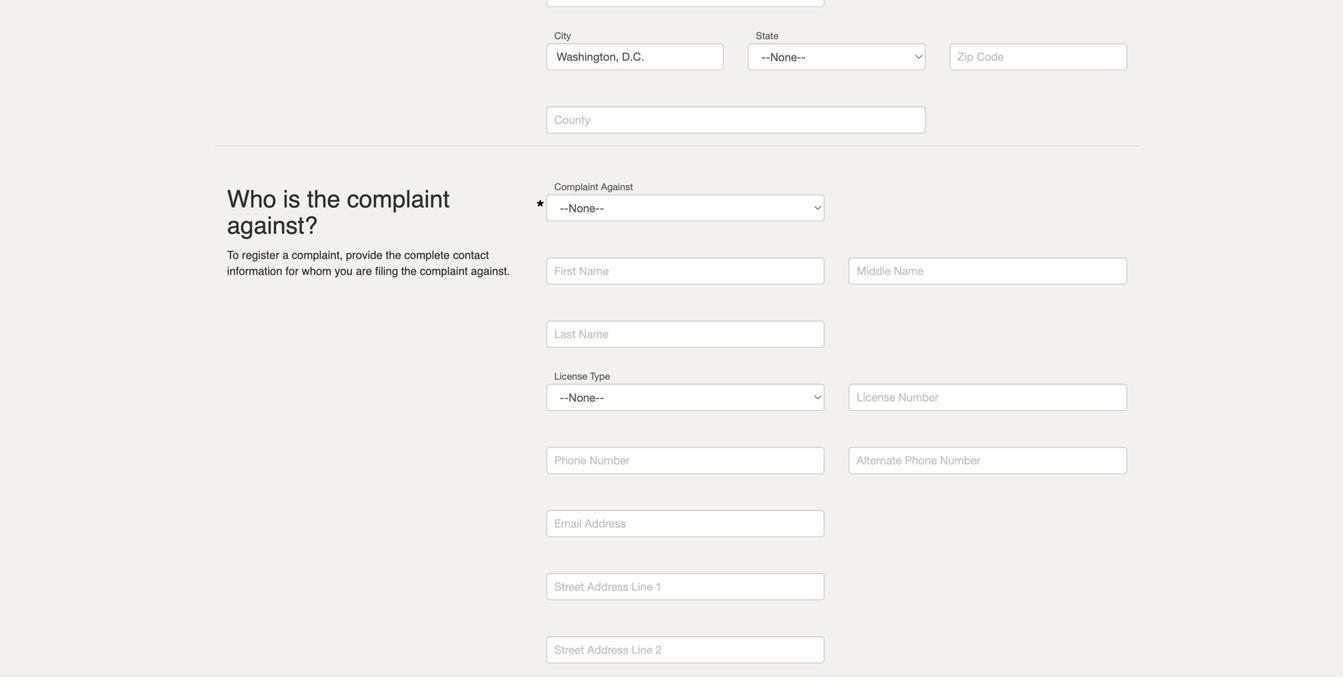 Task type: vqa. For each thing, say whether or not it's contained in the screenshot.
left representatives
no



Task type: locate. For each thing, give the bounding box(es) containing it.
complaint,
[[292, 249, 343, 261]]

1 vertical spatial complaint
[[420, 265, 468, 277]]

for
[[286, 265, 299, 277]]

1 phone from the left
[[554, 454, 586, 467]]

information
[[227, 265, 282, 277]]

address right email
[[585, 517, 626, 530]]

first
[[554, 264, 576, 277]]

1 horizontal spatial license
[[857, 391, 895, 404]]

0 vertical spatial line
[[632, 580, 653, 593]]

phone right alternate
[[905, 454, 937, 467]]

0 horizontal spatial phone
[[554, 454, 586, 467]]

type
[[590, 371, 610, 382]]

city
[[554, 30, 571, 41]]

phone number
[[554, 454, 630, 467]]

against
[[601, 181, 633, 192]]

street down email
[[554, 580, 584, 593]]

street down street address line 1
[[554, 643, 584, 656]]

name for last name
[[579, 327, 608, 341]]

0 horizontal spatial license
[[554, 371, 587, 382]]

state
[[756, 30, 779, 41]]

alternate
[[857, 454, 902, 467]]

number for phone number
[[590, 454, 630, 467]]

street address line 2 text field up city text box
[[546, 0, 825, 7]]

the
[[307, 185, 340, 213], [386, 249, 401, 261], [401, 265, 417, 277]]

1 vertical spatial license
[[857, 391, 895, 404]]

0 vertical spatial street
[[554, 580, 584, 593]]

1 street from the top
[[554, 580, 584, 593]]

0 vertical spatial the
[[307, 185, 340, 213]]

1 vertical spatial line
[[632, 643, 653, 656]]

1 horizontal spatial number
[[898, 391, 939, 404]]

license up alternate
[[857, 391, 895, 404]]

number
[[898, 391, 939, 404], [590, 454, 630, 467], [940, 454, 980, 467]]

address left '2'
[[587, 643, 629, 656]]

2 street from the top
[[554, 643, 584, 656]]

2
[[656, 643, 662, 656]]

1 line from the top
[[632, 580, 653, 593]]

line left 1 on the bottom left
[[632, 580, 653, 593]]

complaint down 'complete'
[[420, 265, 468, 277]]

alternate phone number
[[857, 454, 980, 467]]

County text field
[[546, 106, 926, 134]]

complaint
[[347, 185, 450, 213], [420, 265, 468, 277]]

address for street address line 1
[[587, 580, 629, 593]]

a
[[282, 249, 289, 261]]

0 vertical spatial complaint
[[347, 185, 450, 213]]

complaint inside to register a complaint, provide the complete contact information for whom you are filing the complaint against.
[[420, 265, 468, 277]]

0 vertical spatial address
[[585, 517, 626, 530]]

provide
[[346, 249, 383, 261]]

is
[[283, 185, 300, 213]]

1 vertical spatial address
[[587, 580, 629, 593]]

name
[[579, 264, 609, 277], [894, 264, 924, 277], [579, 327, 608, 341]]

street for street address line 2
[[554, 643, 584, 656]]

name for middle name
[[894, 264, 924, 277]]

Street Address Line 1 text field
[[546, 573, 825, 600]]

1 horizontal spatial phone
[[905, 454, 937, 467]]

license number
[[857, 391, 939, 404]]

the right the is
[[307, 185, 340, 213]]

number up email address
[[590, 454, 630, 467]]

address left 1 on the bottom left
[[587, 580, 629, 593]]

complaint up 'complete'
[[347, 185, 450, 213]]

name right last
[[579, 327, 608, 341]]

license left type
[[554, 371, 587, 382]]

0 vertical spatial license
[[554, 371, 587, 382]]

complaint against
[[554, 181, 633, 192]]

address
[[585, 517, 626, 530], [587, 580, 629, 593], [587, 643, 629, 656]]

License Number text field
[[849, 384, 1127, 411]]

complaint
[[554, 181, 598, 192]]

phone up email
[[554, 454, 586, 467]]

line left '2'
[[632, 643, 653, 656]]

line
[[632, 580, 653, 593], [632, 643, 653, 656]]

line for 1
[[632, 580, 653, 593]]

number for license number
[[898, 391, 939, 404]]

street
[[554, 580, 584, 593], [554, 643, 584, 656]]

number down license number text box
[[940, 454, 980, 467]]

2 vertical spatial address
[[587, 643, 629, 656]]

0 vertical spatial street address line 2 text field
[[546, 0, 825, 7]]

license
[[554, 371, 587, 382], [857, 391, 895, 404]]

street address line 2 text field down street address line 1 text box
[[546, 636, 825, 664]]

number up alternate phone number
[[898, 391, 939, 404]]

the up filing
[[386, 249, 401, 261]]

contact
[[453, 249, 489, 261]]

phone
[[554, 454, 586, 467], [905, 454, 937, 467]]

2 line from the top
[[632, 643, 653, 656]]

2 vertical spatial the
[[401, 265, 417, 277]]

against?
[[227, 212, 318, 239]]

Last Name text field
[[546, 321, 825, 348]]

are
[[356, 265, 372, 277]]

2 phone from the left
[[905, 454, 937, 467]]

1 vertical spatial street address line 2 text field
[[546, 636, 825, 664]]

to register a complaint, provide the complete contact information for whom you are filing the complaint against.
[[227, 249, 510, 277]]

0 horizontal spatial number
[[590, 454, 630, 467]]

who is the complaint against?
[[227, 185, 450, 239]]

middle name
[[857, 264, 924, 277]]

name right first
[[579, 264, 609, 277]]

street address line 2
[[554, 643, 662, 656]]

zip code
[[958, 50, 1004, 63]]

who
[[227, 185, 276, 213]]

the right filing
[[401, 265, 417, 277]]

1 vertical spatial the
[[386, 249, 401, 261]]

Street Address Line 2 text field
[[546, 0, 825, 7], [546, 636, 825, 664]]

line for 2
[[632, 643, 653, 656]]

name right middle
[[894, 264, 924, 277]]

license type
[[554, 371, 610, 382]]

last name
[[554, 327, 608, 341]]

whom
[[302, 265, 332, 277]]

1 vertical spatial street
[[554, 643, 584, 656]]



Task type: describe. For each thing, give the bounding box(es) containing it.
2 street address line 2 text field from the top
[[546, 636, 825, 664]]

the inside who is the complaint against?
[[307, 185, 340, 213]]

Email Address text field
[[546, 510, 825, 537]]

First Name text field
[[546, 257, 825, 285]]

1 street address line 2 text field from the top
[[546, 0, 825, 7]]

Alternate Phone Number text field
[[849, 447, 1127, 474]]

Middle Name text field
[[849, 257, 1127, 285]]

address for email address
[[585, 517, 626, 530]]

zip
[[958, 50, 974, 63]]

email
[[554, 517, 582, 530]]

last
[[554, 327, 576, 341]]

you
[[335, 265, 353, 277]]

complaint inside who is the complaint against?
[[347, 185, 450, 213]]

Phone Number text field
[[546, 447, 825, 474]]

1
[[656, 580, 662, 593]]

City text field
[[546, 43, 724, 70]]

middle
[[857, 264, 891, 277]]

Zip Code text field
[[950, 43, 1127, 70]]

to
[[227, 249, 239, 261]]

name for first name
[[579, 264, 609, 277]]

license for license number
[[857, 391, 895, 404]]

email address
[[554, 517, 626, 530]]

against.
[[471, 265, 510, 277]]

county
[[554, 113, 590, 126]]

street address line 1
[[554, 580, 662, 593]]

complete
[[404, 249, 450, 261]]

2 horizontal spatial number
[[940, 454, 980, 467]]

register
[[242, 249, 279, 261]]

address for street address line 2
[[587, 643, 629, 656]]

street for street address line 1
[[554, 580, 584, 593]]

license for license type
[[554, 371, 587, 382]]

filing
[[375, 265, 398, 277]]

code
[[977, 50, 1004, 63]]

first name
[[554, 264, 609, 277]]



